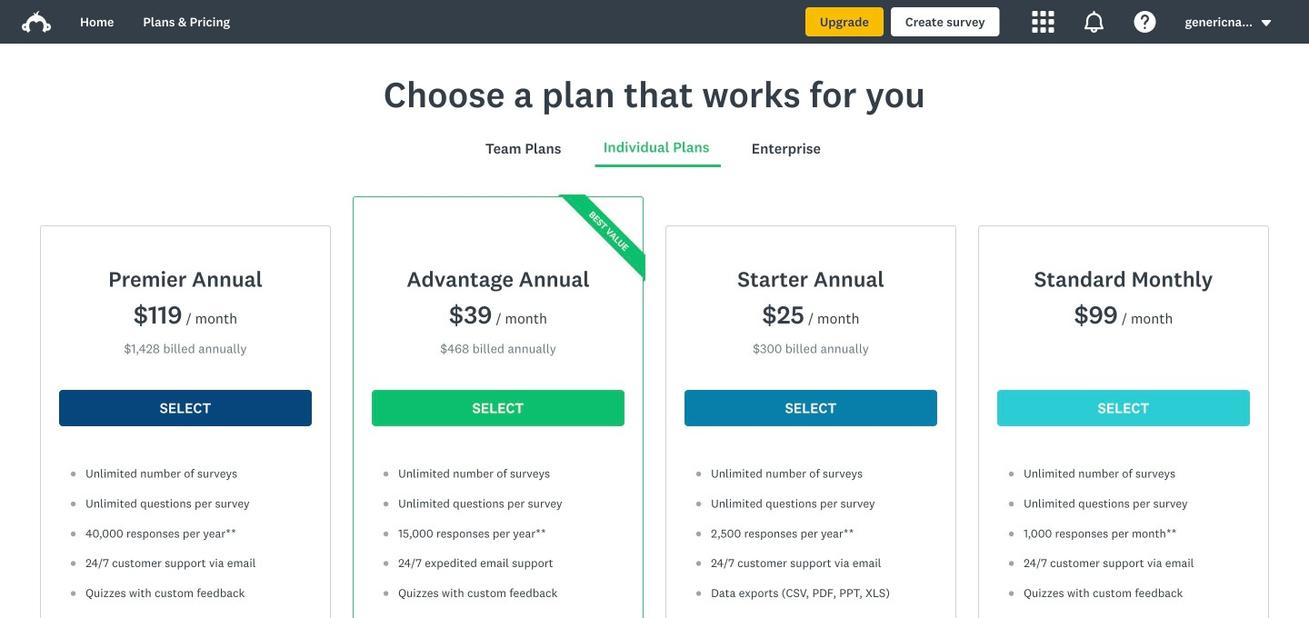 Task type: describe. For each thing, give the bounding box(es) containing it.
notification center icon image
[[1084, 11, 1106, 33]]

1 brand logo image from the top
[[22, 7, 51, 36]]

help icon image
[[1135, 11, 1157, 33]]

2 brand logo image from the top
[[22, 11, 51, 33]]



Task type: locate. For each thing, give the bounding box(es) containing it.
dropdown arrow icon image
[[1261, 17, 1273, 30], [1262, 20, 1272, 26]]

products icon image
[[1033, 11, 1055, 33], [1033, 11, 1055, 33]]

brand logo image
[[22, 7, 51, 36], [22, 11, 51, 33]]



Task type: vqa. For each thing, say whether or not it's contained in the screenshot.
group
no



